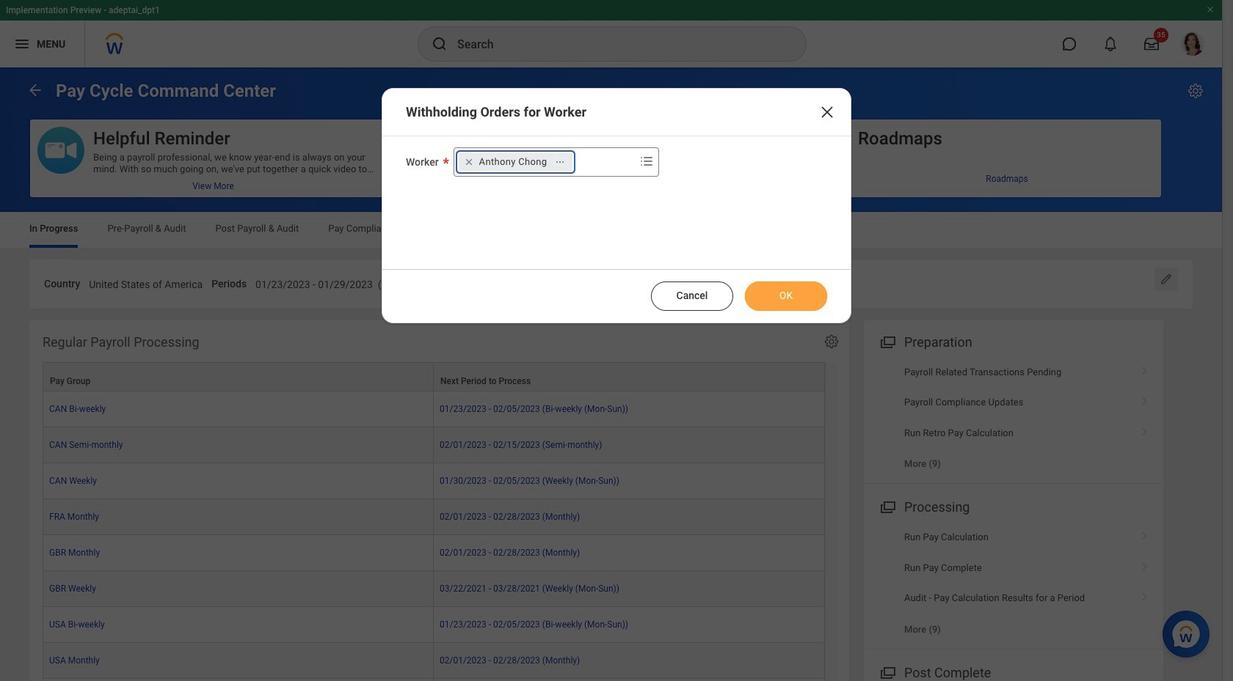 Task type: describe. For each thing, give the bounding box(es) containing it.
x image
[[818, 103, 836, 121]]

previous page image
[[26, 81, 44, 99]]

3 row from the top
[[43, 428, 825, 464]]

9 row from the top
[[43, 644, 825, 680]]

list for menu group image
[[864, 523, 1163, 645]]

2 cell from the left
[[434, 680, 825, 682]]

5 row from the top
[[43, 500, 825, 536]]

1 menu group image from the top
[[877, 332, 897, 351]]

list for 2nd menu group icon from the bottom of the page
[[864, 357, 1163, 480]]

2 menu group image from the top
[[877, 663, 897, 682]]

close environment banner image
[[1206, 5, 1215, 14]]

anthony chong, press delete to clear value. option
[[458, 153, 573, 171]]

prompts image
[[638, 153, 655, 170]]

3 chevron right image from the top
[[1135, 527, 1155, 542]]

profile logan mcneil element
[[1172, 28, 1213, 60]]

menu group image
[[877, 497, 897, 517]]

configure this page image
[[1187, 82, 1204, 100]]

anthony chong element
[[479, 156, 547, 169]]

search image
[[431, 35, 448, 53]]

5 chevron right image from the top
[[1135, 588, 1155, 603]]

related actions image
[[555, 157, 565, 167]]

2 row from the top
[[43, 392, 825, 428]]

1 cell from the left
[[43, 680, 434, 682]]

7 row from the top
[[43, 572, 825, 608]]

4 chevron right image from the top
[[1135, 558, 1155, 572]]

1 chevron right image from the top
[[1135, 392, 1155, 407]]

10 row from the top
[[43, 680, 825, 682]]



Task type: vqa. For each thing, say whether or not it's contained in the screenshot.
third menu item from the top of the page
no



Task type: locate. For each thing, give the bounding box(es) containing it.
tab list
[[15, 213, 1207, 248]]

1 vertical spatial menu group image
[[877, 663, 897, 682]]

dialog
[[382, 88, 851, 324]]

cell
[[43, 680, 434, 682], [434, 680, 825, 682]]

row
[[43, 362, 825, 392], [43, 392, 825, 428], [43, 428, 825, 464], [43, 464, 825, 500], [43, 500, 825, 536], [43, 536, 825, 572], [43, 572, 825, 608], [43, 608, 825, 644], [43, 644, 825, 680], [43, 680, 825, 682]]

None text field
[[89, 270, 203, 296], [676, 270, 812, 296], [89, 270, 203, 296], [676, 270, 812, 296]]

1 list from the top
[[864, 357, 1163, 480]]

2 chevron right image from the top
[[1135, 422, 1155, 437]]

1 row from the top
[[43, 362, 825, 392]]

None text field
[[256, 270, 468, 296]]

6 row from the top
[[43, 536, 825, 572]]

0 vertical spatial list
[[864, 357, 1163, 480]]

edit image
[[1159, 272, 1174, 287]]

4 row from the top
[[43, 464, 825, 500]]

x small image
[[461, 155, 476, 170]]

regular payroll processing element
[[29, 321, 849, 682]]

inbox large image
[[1144, 37, 1159, 51]]

2 list from the top
[[864, 523, 1163, 645]]

1 vertical spatial list
[[864, 523, 1163, 645]]

chevron right image
[[1135, 392, 1155, 407], [1135, 422, 1155, 437], [1135, 527, 1155, 542], [1135, 558, 1155, 572], [1135, 588, 1155, 603]]

0 vertical spatial menu group image
[[877, 332, 897, 351]]

main content
[[0, 68, 1222, 682]]

banner
[[0, 0, 1222, 68]]

notifications large image
[[1103, 37, 1118, 51]]

8 row from the top
[[43, 608, 825, 644]]

list
[[864, 357, 1163, 480], [864, 523, 1163, 645]]

chevron right image
[[1135, 362, 1155, 376]]

menu group image
[[877, 332, 897, 351], [877, 663, 897, 682]]



